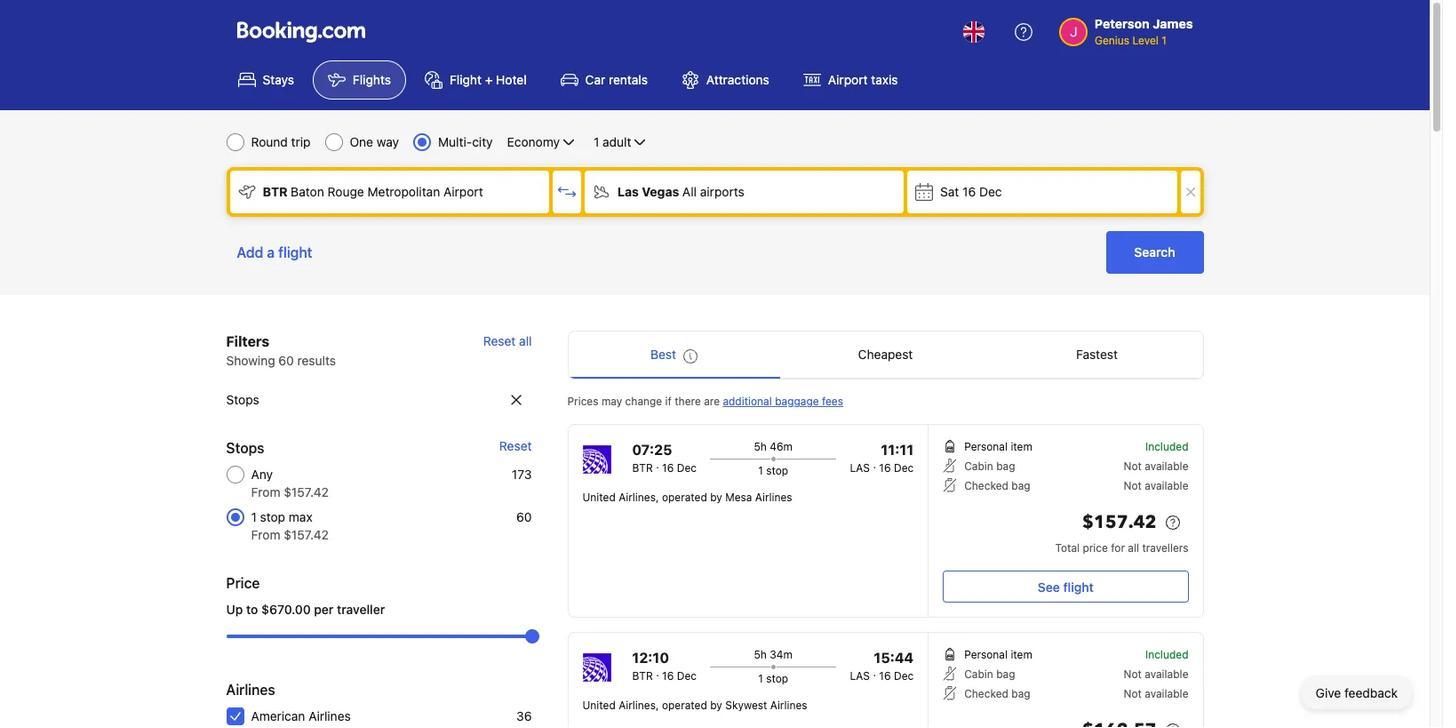 Task type: describe. For each thing, give the bounding box(es) containing it.
additional baggage fees link
[[723, 395, 843, 408]]

give
[[1316, 685, 1341, 700]]

add a flight
[[237, 244, 312, 260]]

change
[[625, 395, 662, 408]]

07:25 btr . 16 dec
[[632, 442, 697, 475]]

up to $670.00 per traveller
[[226, 602, 385, 617]]

11:11 las . 16 dec
[[850, 442, 914, 475]]

personal for 11:11
[[965, 440, 1008, 453]]

a
[[267, 244, 275, 260]]

by for 07:25
[[710, 491, 722, 504]]

add a flight button
[[226, 231, 323, 274]]

traveller
[[337, 602, 385, 617]]

included for 11:11
[[1146, 440, 1189, 453]]

city
[[472, 134, 493, 149]]

best
[[651, 347, 676, 362]]

3 available from the top
[[1145, 667, 1189, 681]]

there
[[675, 395, 701, 408]]

feedback
[[1345, 685, 1398, 700]]

results
[[297, 353, 336, 368]]

from inside any from $157.42
[[251, 484, 280, 499]]

$157.42 region
[[943, 508, 1189, 540]]

reset all button
[[483, 331, 532, 352]]

cabin for 15:44
[[965, 667, 993, 681]]

1 stop for 12:10
[[758, 672, 788, 685]]

$157.42 inside any from $157.42
[[284, 484, 329, 499]]

dec for 11:11
[[894, 461, 914, 475]]

prices
[[567, 395, 599, 408]]

personal item for 11:11
[[965, 440, 1033, 453]]

for
[[1111, 541, 1125, 555]]

one way
[[350, 134, 399, 149]]

multi-city
[[438, 134, 493, 149]]

total price for all travellers
[[1055, 541, 1189, 555]]

baggage
[[775, 395, 819, 408]]

total
[[1055, 541, 1080, 555]]

way
[[377, 134, 399, 149]]

rentals
[[609, 72, 648, 87]]

per
[[314, 602, 334, 617]]

1 vertical spatial airport
[[444, 184, 483, 199]]

see flight
[[1038, 579, 1094, 594]]

4 not available from the top
[[1124, 687, 1189, 700]]

airlines right skywest
[[770, 699, 808, 712]]

$670.00
[[261, 602, 311, 617]]

flight
[[450, 72, 482, 87]]

2 stops from the top
[[226, 440, 264, 456]]

11:11
[[881, 442, 914, 458]]

airport taxis link
[[788, 60, 913, 100]]

search
[[1134, 244, 1175, 260]]

5h for 07:25
[[754, 440, 767, 453]]

best button
[[568, 332, 780, 378]]

12:10 btr . 16 dec
[[632, 650, 697, 683]]

american airlines
[[251, 708, 351, 723]]

las
[[618, 184, 639, 199]]

are
[[704, 395, 720, 408]]

car rentals link
[[545, 60, 663, 100]]

1 adult
[[594, 134, 631, 149]]

price
[[1083, 541, 1108, 555]]

dec for 12:10
[[677, 669, 697, 683]]

stays link
[[223, 60, 309, 100]]

showing 60 results
[[226, 353, 336, 368]]

showing
[[226, 353, 275, 368]]

airlines, for 07:25
[[619, 491, 659, 504]]

airlines right mesa
[[755, 491, 792, 504]]

max
[[289, 509, 313, 524]]

$157.42 inside region
[[1083, 510, 1157, 534]]

adult
[[603, 134, 631, 149]]

5h 34m
[[754, 648, 793, 661]]

peterson james genius level 1
[[1095, 16, 1193, 47]]

operated for 07:25
[[662, 491, 707, 504]]

vegas
[[642, 184, 679, 199]]

mesa
[[725, 491, 752, 504]]

173
[[512, 467, 532, 482]]

36
[[516, 708, 532, 723]]

1 adult button
[[592, 132, 651, 153]]

airlines right american
[[309, 708, 351, 723]]

item for 15:44
[[1011, 648, 1033, 661]]

travellers
[[1142, 541, 1189, 555]]

tab list containing best
[[568, 332, 1203, 380]]

round
[[251, 134, 288, 149]]

1 inside popup button
[[594, 134, 599, 149]]

flight + hotel
[[450, 72, 527, 87]]

1 horizontal spatial all
[[1128, 541, 1139, 555]]

car
[[585, 72, 605, 87]]

stays
[[263, 72, 294, 87]]

car rentals
[[585, 72, 648, 87]]

34m
[[770, 648, 793, 661]]

1 stop for 07:25
[[758, 464, 788, 477]]

airport taxis
[[828, 72, 898, 87]]

btr for 07:25
[[632, 461, 653, 475]]

reset all
[[483, 333, 532, 348]]

16 inside sat 16 dec popup button
[[963, 184, 976, 199]]

united airlines, operated by mesa airlines
[[583, 491, 792, 504]]

reset for reset all
[[483, 333, 516, 348]]

1 inside peterson james genius level 1
[[1162, 34, 1167, 47]]

one
[[350, 134, 373, 149]]

checked for 15:44
[[965, 687, 1009, 700]]

16 for 12:10
[[662, 669, 674, 683]]

btr baton rouge metropolitan airport
[[263, 184, 483, 199]]

cabin for 11:11
[[965, 460, 993, 473]]

sat
[[940, 184, 959, 199]]

fees
[[822, 395, 843, 408]]

las for 11:11
[[850, 461, 870, 475]]

0 vertical spatial btr
[[263, 184, 288, 199]]

2 not available from the top
[[1124, 479, 1189, 492]]

airports
[[700, 184, 745, 199]]

sat 16 dec
[[940, 184, 1002, 199]]

attractions link
[[667, 60, 785, 100]]

flight inside the add a flight button
[[278, 244, 312, 260]]

. for 15:44
[[873, 666, 876, 679]]

rouge
[[328, 184, 364, 199]]

up
[[226, 602, 243, 617]]

economy
[[507, 134, 560, 149]]

4 available from the top
[[1145, 687, 1189, 700]]

$157.42 inside the 1 stop max from $157.42
[[284, 527, 329, 542]]

1 stop max from $157.42
[[251, 509, 329, 542]]



Task type: vqa. For each thing, say whether or not it's contained in the screenshot.
Flights homepage image on the top
no



Task type: locate. For each thing, give the bounding box(es) containing it.
checked bag up $157.42 region
[[965, 479, 1031, 492]]

personal item
[[965, 440, 1033, 453], [965, 648, 1033, 661]]

$157.42 up for
[[1083, 510, 1157, 534]]

metropolitan
[[368, 184, 440, 199]]

0 horizontal spatial flight
[[278, 244, 312, 260]]

12:10
[[632, 650, 669, 666]]

flight right a
[[278, 244, 312, 260]]

16 inside 15:44 las . 16 dec
[[879, 669, 891, 683]]

2 operated from the top
[[662, 699, 707, 712]]

46m
[[770, 440, 793, 453]]

flights link
[[313, 60, 406, 100]]

search button
[[1106, 231, 1204, 274]]

16 down 11:11
[[879, 461, 891, 475]]

1 vertical spatial stops
[[226, 440, 264, 456]]

1 vertical spatial airlines,
[[619, 699, 659, 712]]

1 operated from the top
[[662, 491, 707, 504]]

btr down 07:25
[[632, 461, 653, 475]]

1 vertical spatial cabin bag
[[965, 667, 1015, 681]]

personal item for 15:44
[[965, 648, 1033, 661]]

16 right sat
[[963, 184, 976, 199]]

cabin bag
[[965, 460, 1015, 473], [965, 667, 1015, 681]]

item
[[1011, 440, 1033, 453], [1011, 648, 1033, 661]]

by
[[710, 491, 722, 504], [710, 699, 722, 712]]

1 down any on the left bottom of the page
[[251, 509, 257, 524]]

baton
[[291, 184, 324, 199]]

1 stop
[[758, 464, 788, 477], [758, 672, 788, 685]]

dec for 15:44
[[894, 669, 914, 683]]

. for 07:25
[[656, 458, 659, 471]]

trip
[[291, 134, 311, 149]]

level
[[1133, 34, 1159, 47]]

1 1 stop from the top
[[758, 464, 788, 477]]

0 vertical spatial 5h
[[754, 440, 767, 453]]

16 down 12:10
[[662, 669, 674, 683]]

0 vertical spatial all
[[519, 333, 532, 348]]

airlines,
[[619, 491, 659, 504], [619, 699, 659, 712]]

tab list
[[568, 332, 1203, 380]]

any
[[251, 467, 273, 482]]

dec
[[979, 184, 1002, 199], [677, 461, 697, 475], [894, 461, 914, 475], [677, 669, 697, 683], [894, 669, 914, 683]]

16 for 07:25
[[662, 461, 674, 475]]

from inside the 1 stop max from $157.42
[[251, 527, 280, 542]]

5h left 46m
[[754, 440, 767, 453]]

0 vertical spatial united
[[583, 491, 616, 504]]

skywest
[[725, 699, 767, 712]]

airport down multi-city at the top left
[[444, 184, 483, 199]]

4 not from the top
[[1124, 687, 1142, 700]]

0 vertical spatial 1 stop
[[758, 464, 788, 477]]

0 vertical spatial item
[[1011, 440, 1033, 453]]

1 vertical spatial included
[[1146, 648, 1189, 661]]

flight + hotel link
[[410, 60, 542, 100]]

$157.42 down the max
[[284, 527, 329, 542]]

united for 12:10
[[583, 699, 616, 712]]

1 vertical spatial stop
[[260, 509, 285, 524]]

additional
[[723, 395, 772, 408]]

1 vertical spatial from
[[251, 527, 280, 542]]

0 vertical spatial from
[[251, 484, 280, 499]]

0 vertical spatial included
[[1146, 440, 1189, 453]]

fastest
[[1076, 347, 1118, 362]]

airport left taxis
[[828, 72, 868, 87]]

1 horizontal spatial flight
[[1063, 579, 1094, 594]]

2 checked from the top
[[965, 687, 1009, 700]]

btr inside '12:10 btr . 16 dec'
[[632, 669, 653, 683]]

not
[[1124, 460, 1142, 473], [1124, 479, 1142, 492], [1124, 667, 1142, 681], [1124, 687, 1142, 700]]

1 vertical spatial item
[[1011, 648, 1033, 661]]

reset for reset
[[499, 438, 532, 453]]

1 vertical spatial operated
[[662, 699, 707, 712]]

60
[[279, 353, 294, 368], [516, 509, 532, 524]]

1 down 5h 34m
[[758, 672, 763, 685]]

1 vertical spatial reset
[[499, 438, 532, 453]]

. inside 11:11 las . 16 dec
[[873, 458, 876, 471]]

airport inside airport taxis link
[[828, 72, 868, 87]]

1 vertical spatial 60
[[516, 509, 532, 524]]

0 vertical spatial by
[[710, 491, 722, 504]]

0 vertical spatial stop
[[766, 464, 788, 477]]

1 checked bag from the top
[[965, 479, 1031, 492]]

dec inside popup button
[[979, 184, 1002, 199]]

1 item from the top
[[1011, 440, 1033, 453]]

stops down the showing
[[226, 392, 259, 407]]

airlines up american
[[226, 682, 275, 698]]

1 las from the top
[[850, 461, 870, 475]]

fastest button
[[991, 332, 1203, 378]]

american
[[251, 708, 305, 723]]

1 stop down 5h 34m
[[758, 672, 788, 685]]

operated down 07:25 btr . 16 dec
[[662, 491, 707, 504]]

united airlines, operated by skywest airlines
[[583, 699, 808, 712]]

add
[[237, 244, 263, 260]]

16 inside 07:25 btr . 16 dec
[[662, 461, 674, 475]]

1 personal item from the top
[[965, 440, 1033, 453]]

2 personal item from the top
[[965, 648, 1033, 661]]

stop down 34m
[[766, 672, 788, 685]]

dec up united airlines, operated by mesa airlines
[[677, 461, 697, 475]]

checked for 11:11
[[965, 479, 1009, 492]]

flight
[[278, 244, 312, 260], [1063, 579, 1094, 594]]

1 not available from the top
[[1124, 460, 1189, 473]]

hotel
[[496, 72, 527, 87]]

16 inside '12:10 btr . 16 dec'
[[662, 669, 674, 683]]

0 horizontal spatial all
[[519, 333, 532, 348]]

btr left baton
[[263, 184, 288, 199]]

1 by from the top
[[710, 491, 722, 504]]

checked bag for 11:11
[[965, 479, 1031, 492]]

cabin
[[965, 460, 993, 473], [965, 667, 993, 681]]

1 vertical spatial 5h
[[754, 648, 767, 661]]

stop for 12:10
[[766, 672, 788, 685]]

1 vertical spatial flight
[[1063, 579, 1094, 594]]

2 from from the top
[[251, 527, 280, 542]]

taxis
[[871, 72, 898, 87]]

16
[[963, 184, 976, 199], [662, 461, 674, 475], [879, 461, 891, 475], [662, 669, 674, 683], [879, 669, 891, 683]]

3 not from the top
[[1124, 667, 1142, 681]]

2 by from the top
[[710, 699, 722, 712]]

airlines
[[755, 491, 792, 504], [226, 682, 275, 698], [770, 699, 808, 712], [309, 708, 351, 723]]

1 vertical spatial las
[[850, 669, 870, 683]]

$157.42 up the max
[[284, 484, 329, 499]]

5h for 12:10
[[754, 648, 767, 661]]

0 vertical spatial operated
[[662, 491, 707, 504]]

all
[[519, 333, 532, 348], [1128, 541, 1139, 555]]

60 down 173
[[516, 509, 532, 524]]

reset button
[[499, 437, 532, 455]]

1 from from the top
[[251, 484, 280, 499]]

2 cabin bag from the top
[[965, 667, 1015, 681]]

cheapest button
[[780, 332, 991, 378]]

$162.57 region
[[943, 716, 1189, 727]]

1 vertical spatial cabin
[[965, 667, 993, 681]]

2 item from the top
[[1011, 648, 1033, 661]]

2 vertical spatial stop
[[766, 672, 788, 685]]

airport
[[828, 72, 868, 87], [444, 184, 483, 199]]

operated down '12:10 btr . 16 dec'
[[662, 699, 707, 712]]

btr for 12:10
[[632, 669, 653, 683]]

1 not from the top
[[1124, 460, 1142, 473]]

dec for 07:25
[[677, 461, 697, 475]]

1 cabin bag from the top
[[965, 460, 1015, 473]]

0 vertical spatial 60
[[279, 353, 294, 368]]

operated
[[662, 491, 707, 504], [662, 699, 707, 712]]

5h 46m
[[754, 440, 793, 453]]

15:44 las . 16 dec
[[850, 650, 914, 683]]

$157.42
[[284, 484, 329, 499], [1083, 510, 1157, 534], [284, 527, 329, 542]]

1 united from the top
[[583, 491, 616, 504]]

dec down 15:44
[[894, 669, 914, 683]]

2 las from the top
[[850, 669, 870, 683]]

16 down 15:44
[[879, 669, 891, 683]]

btr
[[263, 184, 288, 199], [632, 461, 653, 475], [632, 669, 653, 683]]

0 vertical spatial airlines,
[[619, 491, 659, 504]]

+
[[485, 72, 493, 87]]

15:44
[[874, 650, 914, 666]]

. inside 15:44 las . 16 dec
[[873, 666, 876, 679]]

airlines, for 12:10
[[619, 699, 659, 712]]

0 vertical spatial personal item
[[965, 440, 1033, 453]]

0 vertical spatial flight
[[278, 244, 312, 260]]

checked bag up $162.57 region
[[965, 687, 1031, 700]]

cabin bag for 15:44
[[965, 667, 1015, 681]]

stop inside the 1 stop max from $157.42
[[260, 509, 285, 524]]

las for 15:44
[[850, 669, 870, 683]]

1 down 5h 46m
[[758, 464, 763, 477]]

0 vertical spatial reset
[[483, 333, 516, 348]]

2 available from the top
[[1145, 479, 1189, 492]]

1 vertical spatial checked
[[965, 687, 1009, 700]]

filters
[[226, 333, 269, 349]]

item for 11:11
[[1011, 440, 1033, 453]]

1 vertical spatial all
[[1128, 541, 1139, 555]]

0 vertical spatial stops
[[226, 392, 259, 407]]

5h
[[754, 440, 767, 453], [754, 648, 767, 661]]

reset inside reset all button
[[483, 333, 516, 348]]

1 vertical spatial 1 stop
[[758, 672, 788, 685]]

united
[[583, 491, 616, 504], [583, 699, 616, 712]]

1 included from the top
[[1146, 440, 1189, 453]]

flight right see
[[1063, 579, 1094, 594]]

airlines, down 07:25 btr . 16 dec
[[619, 491, 659, 504]]

checked bag for 15:44
[[965, 687, 1031, 700]]

by left mesa
[[710, 491, 722, 504]]

1 5h from the top
[[754, 440, 767, 453]]

60 left results
[[279, 353, 294, 368]]

attractions
[[707, 72, 770, 87]]

stop down 46m
[[766, 464, 788, 477]]

3 not available from the top
[[1124, 667, 1189, 681]]

1 cabin from the top
[[965, 460, 993, 473]]

0 vertical spatial checked
[[965, 479, 1009, 492]]

1 left the 'adult' on the top left of page
[[594, 134, 599, 149]]

0 vertical spatial cabin bag
[[965, 460, 1015, 473]]

available
[[1145, 460, 1189, 473], [1145, 479, 1189, 492], [1145, 667, 1189, 681], [1145, 687, 1189, 700]]

checked up $162.57 region
[[965, 687, 1009, 700]]

5h left 34m
[[754, 648, 767, 661]]

see flight button
[[943, 571, 1189, 603]]

1 inside the 1 stop max from $157.42
[[251, 509, 257, 524]]

2 personal from the top
[[965, 648, 1008, 661]]

by left skywest
[[710, 699, 722, 712]]

1 vertical spatial by
[[710, 699, 722, 712]]

1 vertical spatial personal
[[965, 648, 1008, 661]]

1 horizontal spatial 60
[[516, 509, 532, 524]]

to
[[246, 602, 258, 617]]

stops up any on the left bottom of the page
[[226, 440, 264, 456]]

dec right sat
[[979, 184, 1002, 199]]

0 vertical spatial airport
[[828, 72, 868, 87]]

las inside 11:11 las . 16 dec
[[850, 461, 870, 475]]

airlines, down '12:10 btr . 16 dec'
[[619, 699, 659, 712]]

dec inside 15:44 las . 16 dec
[[894, 669, 914, 683]]

included
[[1146, 440, 1189, 453], [1146, 648, 1189, 661]]

16 for 11:11
[[879, 461, 891, 475]]

2 1 stop from the top
[[758, 672, 788, 685]]

dec inside 07:25 btr . 16 dec
[[677, 461, 697, 475]]

1 airlines, from the top
[[619, 491, 659, 504]]

2 airlines, from the top
[[619, 699, 659, 712]]

1 vertical spatial btr
[[632, 461, 653, 475]]

2 cabin from the top
[[965, 667, 993, 681]]

stop for 07:25
[[766, 464, 788, 477]]

2 included from the top
[[1146, 648, 1189, 661]]

checked up $157.42 region
[[965, 479, 1009, 492]]

operated for 12:10
[[662, 699, 707, 712]]

. inside '12:10 btr . 16 dec'
[[656, 666, 659, 679]]

dec inside '12:10 btr . 16 dec'
[[677, 669, 697, 683]]

2 checked bag from the top
[[965, 687, 1031, 700]]

personal
[[965, 440, 1008, 453], [965, 648, 1008, 661]]

dec down 11:11
[[894, 461, 914, 475]]

united for 07:25
[[583, 491, 616, 504]]

give feedback
[[1316, 685, 1398, 700]]

sat 16 dec button
[[908, 171, 1177, 213]]

16 down 07:25
[[662, 461, 674, 475]]

1 checked from the top
[[965, 479, 1009, 492]]

0 horizontal spatial 60
[[279, 353, 294, 368]]

2 vertical spatial btr
[[632, 669, 653, 683]]

best image
[[683, 349, 698, 364], [683, 349, 698, 364]]

0 vertical spatial personal
[[965, 440, 1008, 453]]

personal for 15:44
[[965, 648, 1008, 661]]

cabin bag for 11:11
[[965, 460, 1015, 473]]

16 inside 11:11 las . 16 dec
[[879, 461, 891, 475]]

. for 11:11
[[873, 458, 876, 471]]

genius
[[1095, 34, 1130, 47]]

1 vertical spatial personal item
[[965, 648, 1033, 661]]

btr inside 07:25 btr . 16 dec
[[632, 461, 653, 475]]

. inside 07:25 btr . 16 dec
[[656, 458, 659, 471]]

2 united from the top
[[583, 699, 616, 712]]

flight inside see flight button
[[1063, 579, 1094, 594]]

16 for 15:44
[[879, 669, 891, 683]]

1 vertical spatial united
[[583, 699, 616, 712]]

. for 12:10
[[656, 666, 659, 679]]

from down any on the left bottom of the page
[[251, 484, 280, 499]]

1 horizontal spatial airport
[[828, 72, 868, 87]]

by for 12:10
[[710, 699, 722, 712]]

0 vertical spatial checked bag
[[965, 479, 1031, 492]]

1 vertical spatial checked bag
[[965, 687, 1031, 700]]

bag
[[996, 460, 1015, 473], [1012, 479, 1031, 492], [996, 667, 1015, 681], [1012, 687, 1031, 700]]

1 stops from the top
[[226, 392, 259, 407]]

peterson
[[1095, 16, 1150, 31]]

round trip
[[251, 134, 311, 149]]

prices may change if there are additional baggage fees
[[567, 395, 843, 408]]

may
[[602, 395, 622, 408]]

all inside button
[[519, 333, 532, 348]]

give feedback button
[[1302, 677, 1412, 709]]

1 stop down 5h 46m
[[758, 464, 788, 477]]

stop left the max
[[260, 509, 285, 524]]

dec inside 11:11 las . 16 dec
[[894, 461, 914, 475]]

booking.com logo image
[[237, 21, 365, 42], [237, 21, 365, 42]]

2 5h from the top
[[754, 648, 767, 661]]

1 available from the top
[[1145, 460, 1189, 473]]

0 vertical spatial cabin
[[965, 460, 993, 473]]

las inside 15:44 las . 16 dec
[[850, 669, 870, 683]]

1 personal from the top
[[965, 440, 1008, 453]]

from up price
[[251, 527, 280, 542]]

btr down 12:10
[[632, 669, 653, 683]]

0 vertical spatial las
[[850, 461, 870, 475]]

las vegas all airports
[[618, 184, 745, 199]]

dec up united airlines, operated by skywest airlines
[[677, 669, 697, 683]]

included for 15:44
[[1146, 648, 1189, 661]]

0 horizontal spatial airport
[[444, 184, 483, 199]]

reset
[[483, 333, 516, 348], [499, 438, 532, 453]]

multi-
[[438, 134, 472, 149]]

1 right level
[[1162, 34, 1167, 47]]

las
[[850, 461, 870, 475], [850, 669, 870, 683]]

2 not from the top
[[1124, 479, 1142, 492]]

from
[[251, 484, 280, 499], [251, 527, 280, 542]]

james
[[1153, 16, 1193, 31]]



